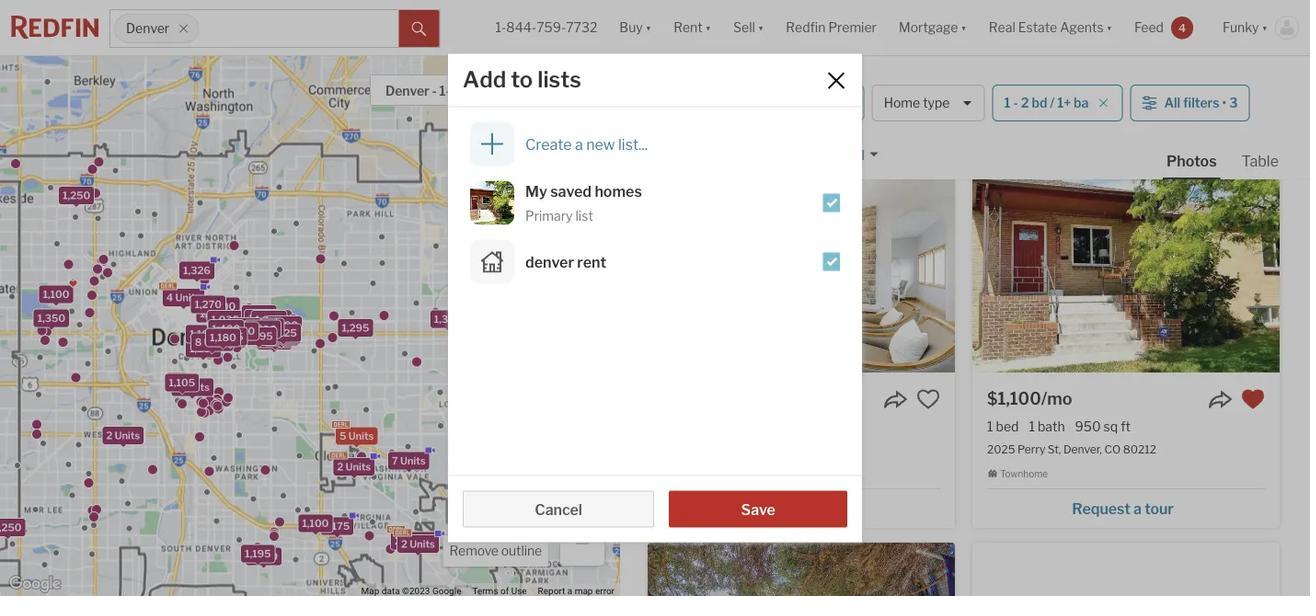 Task type: locate. For each thing, give the bounding box(es) containing it.
co down redfin
[[786, 42, 802, 56]]

house
[[676, 469, 703, 480]]

1 horizontal spatial -
[[1014, 95, 1019, 111]]

ft
[[783, 19, 793, 34], [1121, 19, 1130, 34], [1121, 419, 1131, 434]]

7
[[392, 455, 398, 467]]

sq right —
[[766, 19, 780, 34]]

remove outline button
[[443, 536, 548, 567]]

80203 down feed
[[1128, 42, 1164, 56]]

sq for —
[[766, 19, 780, 34]]

0 horizontal spatial rent
[[577, 253, 607, 271]]

1,285
[[190, 343, 217, 355]]

0 horizontal spatial favorite button checkbox
[[917, 387, 941, 411]]

1 vertical spatial 1,250
[[255, 314, 283, 326]]

23
[[395, 535, 408, 547]]

ft for 455 sq ft
[[1121, 19, 1130, 34]]

80203 for 321 e 18th ave, denver, co 80203
[[1128, 42, 1164, 56]]

1 horizontal spatial 80203
[[1128, 42, 1164, 56]]

0 vertical spatial 1-
[[496, 20, 506, 35]]

denver for denver
[[126, 21, 169, 36]]

2 18th from the left
[[1018, 42, 1041, 56]]

1 vertical spatial 4 units
[[175, 381, 210, 393]]

- for 1
[[1014, 95, 1019, 111]]

beds,
[[461, 83, 494, 99]]

ba
[[1074, 95, 1089, 111]]

1 bed
[[663, 19, 694, 34], [987, 19, 1019, 34], [987, 419, 1019, 434]]

1 vertical spatial rent
[[577, 253, 607, 271]]

rent
[[875, 74, 922, 99]]

request up photo of 1639 race st, denver, co 80206
[[748, 499, 806, 517]]

1,100
[[43, 289, 69, 301], [302, 518, 329, 530]]

321
[[987, 42, 1006, 56]]

1 vertical spatial to
[[781, 95, 794, 111]]

to right add
[[511, 66, 533, 93]]

1+ for /
[[1058, 95, 1071, 111]]

1-844-759-7732 link
[[496, 20, 598, 35]]

1 favorite button image from the left
[[917, 387, 941, 411]]

1- left 759- on the left top
[[496, 20, 506, 35]]

1 e from the left
[[686, 42, 693, 56]]

denver left remove denver image
[[126, 21, 169, 36]]

1- inside button
[[439, 83, 451, 99]]

a down 80212
[[1134, 499, 1142, 517]]

for rent button
[[648, 85, 742, 121]]

2 vertical spatial 1,250
[[257, 329, 285, 341]]

1 horizontal spatial rent
[[682, 95, 707, 111]]

1 horizontal spatial e
[[1009, 42, 1016, 56]]

denver, for 321 e 18th ave, denver, co 80203
[[1068, 42, 1107, 56]]

denver,
[[745, 42, 784, 56], [1068, 42, 1107, 56], [1064, 442, 1102, 456]]

to
[[511, 66, 533, 93], [781, 95, 794, 111]]

0 horizontal spatial 1+
[[496, 83, 510, 99]]

ave, up /
[[1044, 42, 1066, 56]]

1,175
[[325, 520, 350, 532]]

0 vertical spatial 4 units
[[166, 292, 201, 304]]

1 bed up 2025
[[987, 419, 1019, 434]]

ave, right 736 at the top of the page
[[721, 42, 743, 56]]

1+ right /
[[1058, 95, 1071, 111]]

1 bath up the st,
[[1029, 419, 1065, 434]]

request left 'ba' at the top
[[999, 101, 1058, 119]]

perry
[[1018, 442, 1046, 456]]

1 bed up 736 at the top of the page
[[663, 19, 694, 34]]

•
[[1223, 95, 1227, 111]]

ft right —
[[783, 19, 793, 34]]

to inside button
[[781, 95, 794, 111]]

1 horizontal spatial 4
[[175, 381, 182, 393]]

1 up 321
[[987, 19, 993, 34]]

rent inside checkbox
[[577, 253, 607, 271]]

ft up 80212
[[1121, 419, 1131, 434]]

rent right for
[[682, 95, 707, 111]]

3
[[1230, 95, 1238, 111]]

1-
[[496, 20, 506, 35], [439, 83, 451, 99]]

950
[[1075, 419, 1101, 434]]

redfin premier
[[786, 20, 877, 35]]

1 80203 from the left
[[805, 42, 841, 56]]

2 horizontal spatial 2 units
[[401, 538, 435, 550]]

denver, down — sq ft at the top right
[[745, 42, 784, 56]]

321 e 18th ave, denver, co 80203
[[987, 42, 1164, 56]]

1 horizontal spatial 1-
[[496, 20, 506, 35]]

map region
[[0, 0, 791, 596]]

e right 321
[[1009, 42, 1016, 56]]

ave,
[[721, 42, 743, 56], [1044, 42, 1066, 56]]

- left beds,
[[432, 83, 437, 99]]

sq right 950
[[1104, 419, 1118, 434]]

save button
[[669, 491, 848, 528]]

1,195
[[245, 548, 271, 560]]

e right 736 at the top of the page
[[686, 42, 693, 56]]

80203 for 736 e 18th ave, denver, co 80203
[[805, 42, 841, 56]]

1 bath left —
[[704, 19, 740, 34]]

ft left feed
[[1121, 19, 1130, 34]]

sq right 455 at the right top of the page
[[1103, 19, 1118, 34]]

recommended button
[[769, 147, 880, 164]]

rent for denver rent
[[577, 253, 607, 271]]

a right save
[[809, 499, 817, 517]]

455
[[1075, 19, 1101, 34]]

1,105
[[169, 377, 195, 389]]

2
[[451, 83, 459, 99], [1021, 95, 1029, 111], [106, 430, 113, 442], [337, 461, 344, 473], [401, 538, 408, 550]]

home
[[884, 95, 920, 111]]

cancel
[[535, 501, 582, 519]]

7 units
[[392, 455, 426, 467]]

1,300
[[208, 300, 236, 312], [434, 313, 462, 325], [491, 551, 519, 563], [250, 551, 278, 563]]

denver - 1-2 beds, 1+ baths, <$1.4k button
[[370, 75, 602, 106]]

1 - 2 bd / 1+ ba button
[[993, 85, 1123, 121]]

feed
[[1135, 20, 1164, 35]]

0 horizontal spatial 2 units
[[106, 430, 140, 442]]

up to $1.4k button
[[749, 85, 865, 121]]

1,155
[[232, 329, 258, 341]]

18th for 736
[[695, 42, 719, 56]]

80203
[[805, 42, 841, 56], [1128, 42, 1164, 56]]

request a tour button
[[663, 93, 941, 121], [987, 95, 1120, 122], [663, 493, 941, 521], [987, 493, 1265, 521]]

1 18th from the left
[[695, 42, 719, 56]]

1,265 right 1,155
[[268, 331, 295, 343]]

80212
[[1123, 442, 1157, 456]]

2 e from the left
[[1009, 42, 1016, 56]]

2 horizontal spatial denver
[[648, 74, 718, 99]]

denver
[[126, 21, 169, 36], [648, 74, 718, 99], [386, 83, 429, 99]]

1,315
[[232, 321, 258, 333]]

1 left bd
[[1005, 95, 1011, 111]]

0 horizontal spatial e
[[686, 42, 693, 56]]

1 horizontal spatial favorite button checkbox
[[1241, 387, 1265, 411]]

1 horizontal spatial denver
[[386, 83, 429, 99]]

request a tour
[[748, 99, 849, 117], [999, 101, 1101, 119], [748, 499, 849, 517], [1072, 499, 1174, 517]]

1- left beds,
[[439, 83, 451, 99]]

6696
[[1215, 101, 1255, 119]]

co down 455 sq ft
[[1109, 42, 1125, 56]]

add to lists element
[[463, 66, 802, 93]]

1,295 right 1,155
[[270, 329, 297, 341]]

1 horizontal spatial to
[[781, 95, 794, 111]]

1 ave, from the left
[[721, 42, 743, 56]]

option group containing my saved homes
[[448, 181, 862, 284]]

18th right 736 at the top of the page
[[695, 42, 719, 56]]

1,163
[[190, 328, 215, 340]]

google image
[[5, 572, 65, 596]]

a left new
[[575, 135, 583, 153]]

1 bath up 321 e 18th ave, denver, co 80203 at the right top of page
[[1029, 19, 1065, 34]]

0 horizontal spatial 1,100
[[43, 289, 69, 301]]

1 up 321 e 18th ave, denver, co 80203 at the right top of page
[[1029, 19, 1035, 34]]

0 horizontal spatial ave,
[[721, 42, 743, 56]]

bath up the st,
[[1038, 419, 1065, 434]]

submit search image
[[412, 22, 426, 37]]

1+ right beds,
[[496, 83, 510, 99]]

rent right "denver"
[[577, 253, 607, 271]]

sq
[[766, 19, 780, 34], [1103, 19, 1118, 34], [1104, 419, 1118, 434]]

2 vertical spatial 4
[[175, 381, 182, 393]]

apartments
[[722, 74, 839, 99]]

2 ave, from the left
[[1044, 42, 1066, 56]]

80203 down redfin premier
[[805, 42, 841, 56]]

1 vertical spatial 1,100
[[302, 518, 329, 530]]

for
[[843, 74, 871, 99]]

736
[[663, 42, 684, 56]]

photo of 1639 race st, denver, co 80206 image
[[648, 543, 955, 596]]

0 vertical spatial 1,250
[[63, 189, 90, 201]]

1 vertical spatial 1-
[[439, 83, 451, 99]]

create a new list... button
[[470, 122, 840, 166]]

0 horizontal spatial 80203
[[805, 42, 841, 56]]

$1,100
[[987, 388, 1042, 409]]

bath up 321 e 18th ave, denver, co 80203 at the right top of page
[[1038, 19, 1065, 34]]

4 units down 1,326
[[166, 292, 201, 304]]

1 bath for 950
[[1029, 419, 1065, 434]]

0 horizontal spatial -
[[432, 83, 437, 99]]

favorite button checkbox
[[917, 387, 941, 411], [1241, 387, 1265, 411]]

950 sq ft
[[1075, 419, 1131, 434]]

0 horizontal spatial to
[[511, 66, 533, 93]]

1 up perry
[[1029, 419, 1035, 434]]

1 bed up 321
[[987, 19, 1019, 34]]

8 units
[[195, 337, 229, 349]]

0 vertical spatial 4
[[1179, 21, 1186, 34]]

up
[[761, 95, 778, 111]]

option group
[[448, 181, 862, 284]]

1 vertical spatial 4
[[166, 292, 173, 304]]

1,400
[[200, 308, 228, 320], [252, 322, 280, 334], [212, 323, 240, 335], [248, 324, 277, 335]]

add
[[463, 66, 506, 93]]

1,295 down 1,290
[[261, 335, 288, 347]]

0 horizontal spatial 18th
[[695, 42, 719, 56]]

0 horizontal spatial denver
[[126, 21, 169, 36]]

favorite button image
[[917, 387, 941, 411], [1241, 387, 1265, 411]]

1,150
[[229, 325, 255, 337]]

add to lists dialog
[[448, 54, 862, 543]]

1 vertical spatial 2 units
[[337, 461, 371, 473]]

denver down submit search icon
[[386, 83, 429, 99]]

to right up
[[781, 95, 794, 111]]

to for up
[[781, 95, 794, 111]]

0 vertical spatial to
[[511, 66, 533, 93]]

for
[[660, 95, 679, 111]]

1 horizontal spatial 2 units
[[337, 461, 371, 473]]

0 vertical spatial rent
[[682, 95, 707, 111]]

1 inside button
[[1005, 95, 1011, 111]]

ave, for 736
[[721, 42, 743, 56]]

ft for — sq ft
[[783, 19, 793, 34]]

co
[[786, 42, 802, 56], [1109, 42, 1125, 56], [1105, 442, 1121, 456]]

1 horizontal spatial favorite button image
[[1241, 387, 1265, 411]]

1 horizontal spatial ave,
[[1044, 42, 1066, 56]]

rent
[[682, 95, 707, 111], [577, 253, 607, 271]]

table button
[[1238, 151, 1283, 178]]

to inside dialog
[[511, 66, 533, 93]]

tour down 80212
[[1145, 499, 1174, 517]]

lists
[[538, 66, 581, 93]]

a right /
[[1061, 101, 1069, 119]]

1,035
[[211, 314, 239, 326]]

4 units down 1,285
[[175, 381, 210, 393]]

1,350
[[37, 312, 65, 324], [249, 313, 277, 325], [457, 319, 484, 331], [245, 322, 273, 334]]

ave, for 321
[[1044, 42, 1066, 56]]

to for add
[[511, 66, 533, 93]]

denver inside button
[[386, 83, 429, 99]]

4 units
[[166, 292, 201, 304], [175, 381, 210, 393]]

bed up 321
[[996, 19, 1019, 34]]

denver, down 455 at the right top of the page
[[1068, 42, 1107, 56]]

outline
[[501, 543, 542, 559]]

denver, for 736 e 18th ave, denver, co 80203
[[745, 42, 784, 56]]

18th right 321
[[1018, 42, 1041, 56]]

- left bd
[[1014, 95, 1019, 111]]

bed up 736 at the top of the page
[[671, 19, 694, 34]]

denver down 736 at the top of the page
[[648, 74, 718, 99]]

0 horizontal spatial 1-
[[439, 83, 451, 99]]

7732
[[566, 20, 598, 35]]

1 favorite button checkbox from the left
[[917, 387, 941, 411]]

bed up 2025
[[996, 419, 1019, 434]]

photo of 1547 n emerson st, denver, co 80218 image
[[648, 146, 955, 373]]

0 vertical spatial 1,100
[[43, 289, 69, 301]]

1 bath
[[704, 19, 740, 34], [1029, 19, 1065, 34], [1029, 419, 1065, 434]]

up to $1.4k
[[761, 95, 831, 111]]

ft for 950 sq ft
[[1121, 419, 1131, 434]]

2 80203 from the left
[[1128, 42, 1164, 56]]

rent inside button
[[682, 95, 707, 111]]

1 horizontal spatial 18th
[[1018, 42, 1041, 56]]

1 horizontal spatial 1+
[[1058, 95, 1071, 111]]

0 horizontal spatial favorite button image
[[917, 387, 941, 411]]



Task type: vqa. For each thing, say whether or not it's contained in the screenshot.
$1,100 /mo
yes



Task type: describe. For each thing, give the bounding box(es) containing it.
remove outline
[[450, 543, 542, 559]]

bath left —
[[713, 19, 740, 34]]

denver for denver apartments for rent
[[648, 74, 718, 99]]

736 e 18th ave, denver, co 80203
[[663, 42, 841, 56]]

denver - 1-2 beds, 1+ baths, <$1.4k
[[386, 83, 595, 99]]

denver
[[525, 253, 574, 271]]

list...
[[618, 135, 648, 153]]

create
[[525, 135, 572, 153]]

redfin premier button
[[775, 0, 888, 55]]

bath for 455 sq ft
[[1038, 19, 1065, 34]]

1 horizontal spatial 1,100
[[302, 518, 329, 530]]

save
[[741, 501, 775, 519]]

1 up 736 at the top of the page
[[663, 19, 669, 34]]

2 favorite button image from the left
[[1241, 387, 1265, 411]]

create a new list...
[[525, 135, 648, 153]]

— sq ft
[[751, 19, 793, 34]]

denver apartments for rent
[[648, 74, 922, 99]]

1 up 2025
[[987, 419, 993, 434]]

request down 2025 perry st, denver, co 80212
[[1072, 499, 1131, 517]]

1 bath for 455
[[1029, 19, 1065, 34]]

1,180
[[210, 332, 236, 344]]

rent for for rent
[[682, 95, 707, 111]]

1,265 down 1,290
[[262, 333, 289, 345]]

0 vertical spatial 2 units
[[106, 430, 140, 442]]

my
[[525, 182, 547, 200]]

1,290
[[271, 319, 298, 331]]

a inside button
[[575, 135, 583, 153]]

1,295 right 1,290
[[342, 322, 369, 334]]

filters
[[1184, 95, 1220, 111]]

844-
[[506, 20, 537, 35]]

(888) 244-6696
[[1138, 101, 1255, 119]]

1,395
[[245, 330, 273, 342]]

sq for 455
[[1103, 19, 1118, 34]]

cancel button
[[463, 491, 655, 528]]

1+ for beds,
[[496, 83, 510, 99]]

redfin
[[786, 20, 826, 35]]

2 favorite button checkbox from the left
[[1241, 387, 1265, 411]]

recommended
[[772, 148, 865, 163]]

a left remove up to $1.4k image
[[809, 99, 817, 117]]

1,270
[[195, 299, 222, 311]]

photo of 2025 perry st image
[[470, 181, 514, 225]]

request down apartments
[[748, 99, 806, 117]]

co down 950 sq ft
[[1105, 442, 1121, 456]]

remove
[[450, 543, 499, 559]]

1,125
[[218, 331, 243, 343]]

1,326
[[183, 265, 211, 277]]

all
[[1165, 95, 1181, 111]]

1 bed for 455 sq ft
[[987, 19, 1019, 34]]

1,325
[[270, 327, 297, 339]]

bd
[[1032, 95, 1048, 111]]

photos button
[[1163, 151, 1238, 179]]

1 - 2 bd / 1+ ba
[[1005, 95, 1089, 111]]

co for 736 e 18th ave, denver, co 80203
[[786, 42, 802, 56]]

photos
[[1167, 152, 1217, 170]]

5 units
[[340, 430, 374, 442]]

18th for 321
[[1018, 42, 1041, 56]]

photo of 2025 perry st, denver, co 80212 image
[[973, 146, 1280, 373]]

tour down for
[[820, 99, 849, 117]]

home type
[[884, 95, 950, 111]]

bath for 950 sq ft
[[1038, 419, 1065, 434]]

homes
[[595, 182, 642, 200]]

all filters • 3
[[1165, 95, 1238, 111]]

st,
[[1048, 442, 1061, 456]]

244-
[[1180, 101, 1215, 119]]

all filters • 3 button
[[1130, 85, 1250, 121]]

—
[[751, 19, 762, 34]]

5
[[340, 430, 346, 442]]

denver rent
[[525, 253, 607, 271]]

/mo
[[1042, 388, 1073, 409]]

1-844-759-7732
[[496, 20, 598, 35]]

My saved homes checkbox
[[448, 181, 862, 225]]

denver, down 950
[[1064, 442, 1102, 456]]

table
[[1242, 152, 1279, 170]]

premier
[[829, 20, 877, 35]]

2025 perry st, denver, co 80212
[[987, 442, 1157, 456]]

new
[[586, 135, 615, 153]]

baths,
[[512, 83, 550, 99]]

tour right /
[[1072, 101, 1101, 119]]

remove denver image
[[178, 23, 189, 34]]

home type button
[[872, 85, 985, 121]]

bed for 455 sq ft
[[996, 19, 1019, 34]]

my saved homes primary list
[[525, 182, 642, 223]]

1 bed for 950 sq ft
[[987, 419, 1019, 434]]

remove up to $1.4k image
[[840, 98, 851, 109]]

0 horizontal spatial 4
[[166, 292, 173, 304]]

denver for denver - 1-2 beds, 1+ baths, <$1.4k
[[386, 83, 429, 99]]

saved
[[550, 182, 592, 200]]

e for 736
[[686, 42, 693, 56]]

455 sq ft
[[1075, 19, 1130, 34]]

(888)
[[1138, 101, 1177, 119]]

for rent
[[660, 95, 707, 111]]

list
[[576, 208, 593, 223]]

remove 1 - 2 bd / 1+ ba image
[[1098, 98, 1109, 109]]

152
[[648, 148, 671, 163]]

bed for 950 sq ft
[[996, 419, 1019, 434]]

e for 321
[[1009, 42, 1016, 56]]

co for 321 e 18th ave, denver, co 80203
[[1109, 42, 1125, 56]]

<$1.4k
[[552, 83, 595, 99]]

add to lists
[[463, 66, 581, 93]]

$1,100 /mo
[[987, 388, 1073, 409]]

1 left —
[[704, 19, 710, 34]]

759-
[[537, 20, 566, 35]]

tour up photo of 1639 race st, denver, co 80206
[[820, 499, 849, 517]]

primary
[[525, 208, 573, 223]]

2 horizontal spatial 4
[[1179, 21, 1186, 34]]

denver rent checkbox
[[448, 240, 862, 284]]

- for denver
[[432, 83, 437, 99]]

/
[[1050, 95, 1055, 111]]

townhome
[[1000, 469, 1048, 480]]

1,295 up 1,315
[[245, 309, 273, 320]]

sq for 950
[[1104, 419, 1118, 434]]

2 vertical spatial 2 units
[[401, 538, 435, 550]]

(888) 244-6696 link
[[1120, 93, 1265, 124]]



